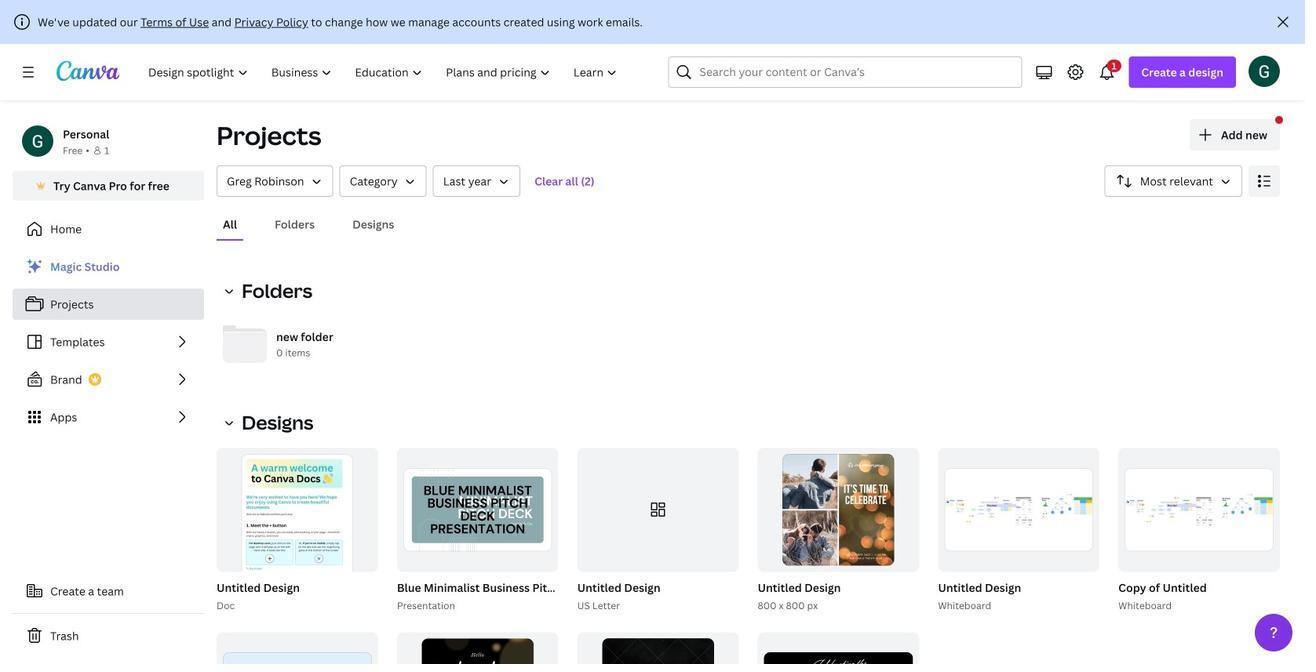 Task type: locate. For each thing, give the bounding box(es) containing it.
Owner button
[[217, 166, 333, 197]]

group
[[213, 448, 378, 614], [217, 448, 378, 612], [394, 448, 661, 614], [397, 448, 558, 572], [574, 448, 739, 614], [577, 448, 739, 572], [755, 448, 919, 614], [758, 448, 919, 572], [935, 448, 1100, 614], [1115, 448, 1280, 614], [217, 633, 378, 665], [397, 633, 558, 665], [577, 633, 739, 665], [758, 633, 919, 665]]

Date modified button
[[433, 166, 520, 197]]

list
[[13, 251, 204, 433]]

top level navigation element
[[138, 57, 631, 88]]

None search field
[[668, 57, 1022, 88]]

Sort by button
[[1105, 166, 1242, 197]]

Search search field
[[700, 57, 991, 87]]



Task type: vqa. For each thing, say whether or not it's contained in the screenshot.
list
yes



Task type: describe. For each thing, give the bounding box(es) containing it.
greg robinson image
[[1249, 56, 1280, 87]]

Category button
[[339, 166, 427, 197]]



